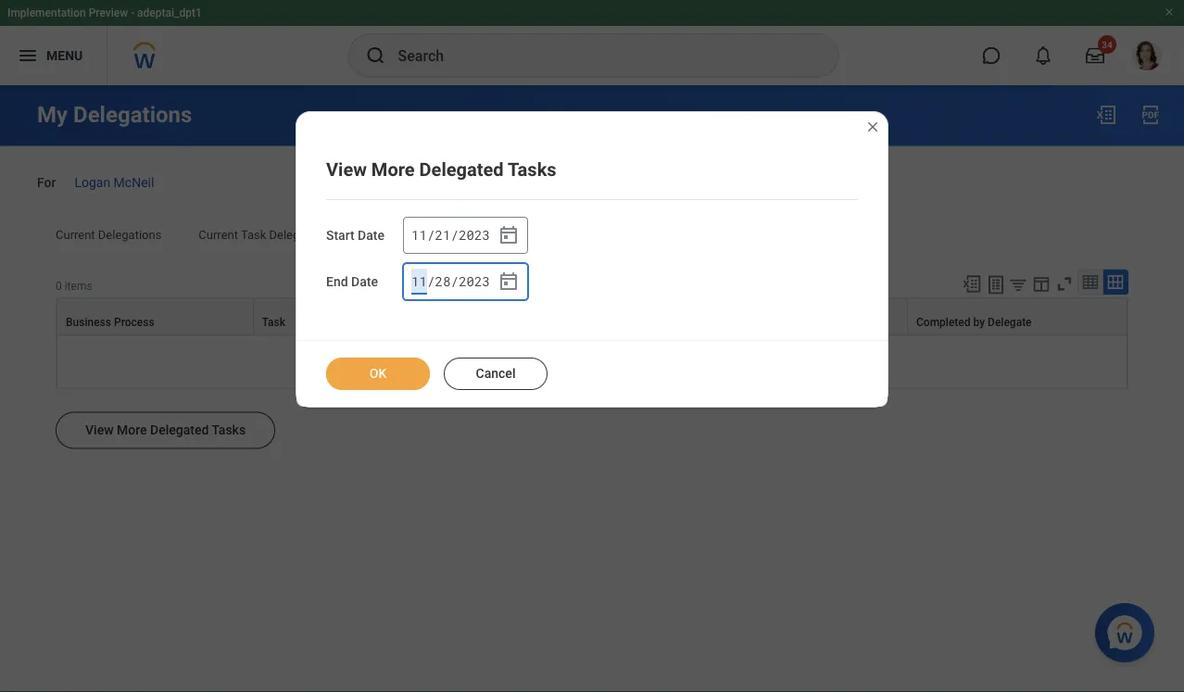 Task type: locate. For each thing, give the bounding box(es) containing it.
2 11 from the top
[[411, 273, 427, 290]]

delegations up end
[[269, 228, 333, 242]]

1 horizontal spatial tasks
[[508, 158, 557, 180]]

calendar image inside end date group
[[498, 271, 520, 293]]

2023
[[459, 227, 490, 244], [459, 273, 490, 290]]

11 left 21
[[411, 227, 427, 244]]

delegation
[[370, 228, 427, 242]]

1 horizontal spatial view
[[326, 158, 367, 180]]

/ right 21
[[451, 227, 459, 244]]

0 vertical spatial date
[[358, 228, 385, 243]]

export to excel image for delegations
[[1095, 104, 1117, 126]]

current
[[56, 228, 95, 242], [199, 228, 238, 242]]

0 vertical spatial items
[[65, 279, 92, 292]]

start date group
[[403, 217, 528, 254]]

0 horizontal spatial delegated
[[150, 422, 209, 438]]

2 horizontal spatial tasks
[[563, 228, 594, 242]]

business process
[[66, 315, 154, 328]]

export to excel image left export to worksheets image
[[962, 274, 982, 294]]

0
[[56, 279, 62, 292]]

1 11 from the top
[[411, 227, 427, 244]]

mcneil
[[114, 175, 154, 190]]

0 vertical spatial export to excel image
[[1095, 104, 1117, 126]]

11 for 11 / 21 / 2023
[[411, 227, 427, 244]]

1 vertical spatial export to excel image
[[962, 274, 982, 294]]

items right '0'
[[65, 279, 92, 292]]

view more delegated tasks inside the view more delegated tasks "button"
[[85, 422, 246, 438]]

0 vertical spatial task
[[241, 228, 266, 242]]

implementation
[[7, 6, 86, 19]]

1 horizontal spatial export to excel image
[[1095, 104, 1117, 126]]

delegations
[[73, 101, 192, 128], [98, 228, 162, 242], [269, 228, 333, 242]]

tab list
[[37, 214, 1147, 259]]

view inside "dialog"
[[326, 158, 367, 180]]

11 inside 11 / 28 / 2023
[[411, 273, 427, 290]]

view
[[326, 158, 367, 180], [85, 422, 114, 438]]

1 vertical spatial view
[[85, 422, 114, 438]]

11
[[411, 227, 427, 244], [411, 273, 427, 290]]

delegated tasks
[[505, 228, 594, 242]]

end
[[326, 274, 348, 290]]

row containing business process
[[57, 298, 1128, 335]]

calendar image right 11 / 21 / 2023
[[498, 224, 520, 246]]

2 2023 from the top
[[459, 273, 490, 290]]

task button
[[254, 299, 360, 334]]

delegations up mcneil on the left top of the page
[[73, 101, 192, 128]]

date for 11 / 28 / 2023
[[351, 274, 378, 290]]

1 vertical spatial task
[[262, 315, 285, 328]]

completed
[[916, 315, 971, 328]]

more
[[371, 158, 415, 180], [117, 422, 147, 438]]

expand table image
[[1106, 273, 1125, 291]]

tasks inside tab list
[[563, 228, 594, 242]]

1 horizontal spatial view more delegated tasks
[[326, 158, 557, 180]]

task
[[241, 228, 266, 242], [262, 315, 285, 328]]

2023 inside 11 / 28 / 2023
[[459, 273, 490, 290]]

date right start
[[358, 228, 385, 243]]

1 vertical spatial date
[[351, 274, 378, 290]]

1 vertical spatial tasks
[[563, 228, 594, 242]]

toolbar
[[953, 269, 1129, 298]]

1 horizontal spatial current
[[199, 228, 238, 242]]

tasks
[[508, 158, 557, 180], [563, 228, 594, 242], [212, 422, 246, 438]]

1 horizontal spatial items
[[551, 353, 589, 370]]

view inside "button"
[[85, 422, 114, 438]]

date right end
[[351, 274, 378, 290]]

table image
[[1081, 273, 1100, 291]]

export to excel image left view printable version (pdf) image
[[1095, 104, 1117, 126]]

calendar image right 11 / 28 / 2023
[[498, 271, 520, 293]]

-
[[131, 6, 134, 19]]

no
[[528, 353, 547, 370]]

calendar image
[[498, 224, 520, 246], [498, 271, 520, 293]]

2 current from the left
[[199, 228, 238, 242]]

calendar image inside start date group
[[498, 224, 520, 246]]

2023 for 11 / 21 / 2023
[[459, 227, 490, 244]]

date
[[358, 228, 385, 243], [351, 274, 378, 290]]

1 vertical spatial 11
[[411, 273, 427, 290]]

view more delegated tasks inside view more delegated tasks "dialog"
[[326, 158, 557, 180]]

by
[[973, 315, 985, 328]]

view more delegated tasks
[[326, 158, 557, 180], [85, 422, 246, 438]]

2023 right 21
[[459, 227, 490, 244]]

0 horizontal spatial view
[[85, 422, 114, 438]]

toolbar inside my delegations "main content"
[[953, 269, 1129, 298]]

tab list inside my delegations "main content"
[[37, 214, 1147, 259]]

/ left 28
[[427, 273, 435, 290]]

current task delegations
[[199, 228, 333, 242]]

1 vertical spatial delegated
[[505, 228, 560, 242]]

business
[[66, 315, 111, 328]]

0 horizontal spatial items
[[65, 279, 92, 292]]

calendar image for 11 / 21 / 2023
[[498, 224, 520, 246]]

1 calendar image from the top
[[498, 224, 520, 246]]

1 vertical spatial items
[[551, 353, 589, 370]]

1 current from the left
[[56, 228, 95, 242]]

export to excel image
[[1095, 104, 1117, 126], [962, 274, 982, 294]]

profile logan mcneil element
[[1121, 35, 1173, 76]]

completed by delegate button
[[908, 299, 1127, 334]]

date for 11 / 21 / 2023
[[358, 228, 385, 243]]

1 vertical spatial more
[[117, 422, 147, 438]]

adeptai_dpt1
[[137, 6, 202, 19]]

2 calendar image from the top
[[498, 271, 520, 293]]

tab list containing current delegations
[[37, 214, 1147, 259]]

row
[[57, 298, 1128, 335]]

1 vertical spatial view more delegated tasks
[[85, 422, 246, 438]]

delegations down mcneil on the left top of the page
[[98, 228, 162, 242]]

implementation preview -   adeptai_dpt1 banner
[[0, 0, 1184, 85]]

current for current delegations
[[56, 228, 95, 242]]

/
[[427, 227, 435, 244], [451, 227, 459, 244], [427, 273, 435, 290], [451, 273, 459, 290]]

task left start
[[241, 228, 266, 242]]

0 vertical spatial view
[[326, 158, 367, 180]]

view more delegated tasks dialog
[[296, 111, 889, 408]]

0 items
[[56, 279, 92, 292]]

2023 inside 11 / 21 / 2023
[[459, 227, 490, 244]]

0 vertical spatial more
[[371, 158, 415, 180]]

more inside "dialog"
[[371, 158, 415, 180]]

0 vertical spatial 2023
[[459, 227, 490, 244]]

available.
[[593, 353, 656, 370]]

11 left 28
[[411, 273, 427, 290]]

click to view/edit grid preferences image
[[1031, 274, 1052, 294]]

1 2023 from the top
[[459, 227, 490, 244]]

1 horizontal spatial more
[[371, 158, 415, 180]]

my
[[37, 101, 68, 128]]

2 vertical spatial tasks
[[212, 422, 246, 438]]

select to filter grid data image
[[1008, 275, 1029, 294]]

items right no
[[551, 353, 589, 370]]

0 horizontal spatial view more delegated tasks
[[85, 422, 246, 438]]

0 vertical spatial 11
[[411, 227, 427, 244]]

11 inside 11 / 21 / 2023
[[411, 227, 427, 244]]

0 horizontal spatial more
[[117, 422, 147, 438]]

search image
[[365, 44, 387, 67]]

delegated inside the view more delegated tasks "button"
[[150, 422, 209, 438]]

0 horizontal spatial tasks
[[212, 422, 246, 438]]

/ right 28
[[451, 273, 459, 290]]

0 vertical spatial calendar image
[[498, 224, 520, 246]]

delegated
[[419, 158, 504, 180], [505, 228, 560, 242], [150, 422, 209, 438]]

0 vertical spatial tasks
[[508, 158, 557, 180]]

1 vertical spatial 2023
[[459, 273, 490, 290]]

0 vertical spatial delegated
[[419, 158, 504, 180]]

2 vertical spatial delegated
[[150, 422, 209, 438]]

0 horizontal spatial export to excel image
[[962, 274, 982, 294]]

1 horizontal spatial delegated
[[419, 158, 504, 180]]

1 vertical spatial calendar image
[[498, 271, 520, 293]]

items
[[65, 279, 92, 292], [551, 353, 589, 370]]

11 for 11 / 28 / 2023
[[411, 273, 427, 290]]

2 horizontal spatial delegated
[[505, 228, 560, 242]]

task down current task delegations
[[262, 315, 285, 328]]

0 vertical spatial view more delegated tasks
[[326, 158, 557, 180]]

task inside tab list
[[241, 228, 266, 242]]

0 horizontal spatial current
[[56, 228, 95, 242]]

2023 right 28
[[459, 273, 490, 290]]



Task type: vqa. For each thing, say whether or not it's contained in the screenshot.
"WILL"
no



Task type: describe. For each thing, give the bounding box(es) containing it.
tasks inside view more delegated tasks "dialog"
[[508, 158, 557, 180]]

export to excel image for items
[[962, 274, 982, 294]]

logan
[[75, 175, 110, 190]]

my delegations main content
[[0, 85, 1184, 516]]

start
[[326, 228, 355, 243]]

no items available.
[[528, 353, 656, 370]]

21
[[435, 227, 451, 244]]

export to worksheets image
[[985, 274, 1007, 296]]

end date
[[326, 274, 378, 290]]

close environment banner image
[[1164, 6, 1175, 18]]

tasks inside the view more delegated tasks "button"
[[212, 422, 246, 438]]

delegations for my delegations
[[73, 101, 192, 128]]

2023 for 11 / 28 / 2023
[[459, 273, 490, 290]]

view printable version (pdf) image
[[1140, 104, 1162, 126]]

calendar image for 11 / 28 / 2023
[[498, 271, 520, 293]]

more inside "button"
[[117, 422, 147, 438]]

items for 0
[[65, 279, 92, 292]]

preview
[[89, 6, 128, 19]]

current for current task delegations
[[199, 228, 238, 242]]

start date
[[326, 228, 385, 243]]

implementation preview -   adeptai_dpt1
[[7, 6, 202, 19]]

process
[[114, 315, 154, 328]]

row inside my delegations "main content"
[[57, 298, 1128, 335]]

28
[[435, 273, 451, 290]]

notifications large image
[[1034, 46, 1053, 65]]

ok button
[[326, 358, 430, 390]]

inbox large image
[[1086, 46, 1105, 65]]

view more delegated tasks button
[[56, 412, 275, 449]]

delegations for current delegations
[[98, 228, 162, 242]]

11 / 28 / 2023
[[411, 273, 490, 290]]

delegated inside view more delegated tasks "dialog"
[[419, 158, 504, 180]]

task inside popup button
[[262, 315, 285, 328]]

end date group
[[403, 263, 528, 300]]

fullscreen image
[[1054, 274, 1075, 294]]

current delegations
[[56, 228, 162, 242]]

my delegations
[[37, 101, 192, 128]]

business process button
[[57, 299, 253, 334]]

items for no
[[551, 353, 589, 370]]

delegate
[[988, 315, 1032, 328]]

for
[[37, 175, 56, 190]]

close create survey image
[[865, 120, 880, 134]]

logan mcneil
[[75, 175, 154, 190]]

11 / 21 / 2023
[[411, 227, 490, 244]]

ok
[[369, 366, 387, 381]]

/ left 21
[[427, 227, 435, 244]]

completed by delegate
[[916, 315, 1032, 328]]

delegation history
[[370, 228, 468, 242]]

logan mcneil link
[[75, 171, 154, 190]]

cancel
[[476, 366, 516, 381]]

history
[[430, 228, 468, 242]]

cancel button
[[444, 358, 548, 390]]



